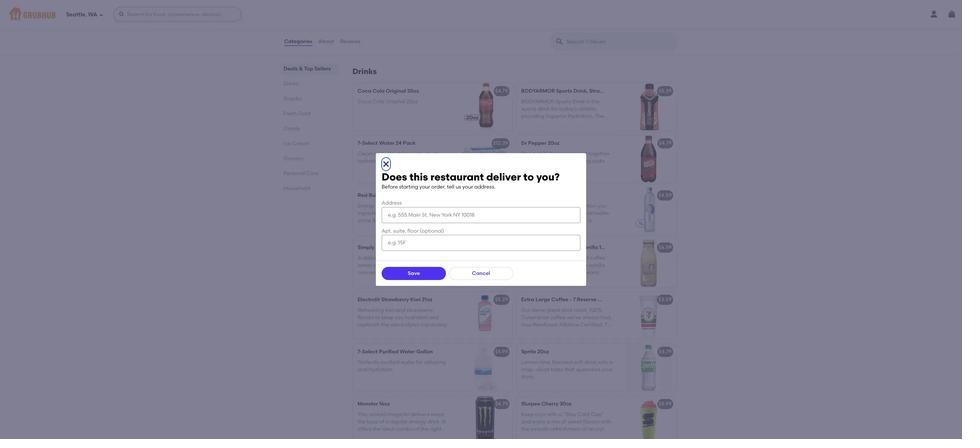 Task type: describe. For each thing, give the bounding box(es) containing it.
onion
[[371, 43, 385, 49]]

cancel button
[[449, 267, 513, 280]]

texture
[[413, 35, 431, 41]]

hydrated inside refreshing kiwi and strawberry flavors to keep you hydrated and replenish the electrolytes lost during exercise.
[[405, 315, 428, 321]]

are
[[440, 20, 448, 27]]

frappuccino
[[548, 245, 580, 251]]

and inside a delicious orange juice free from water or preservtives and not from concentrate.
[[410, 263, 420, 269]]

52oz
[[411, 245, 423, 251]]

drink inside lemon-lime flavored soft drink with a crisp, clean taste that quenches your thirst.
[[584, 360, 597, 366]]

funyuns onion flavored rings 6oz image
[[458, 5, 513, 53]]

&
[[299, 66, 303, 72]]

simply orange juice 52oz
[[358, 245, 423, 251]]

your for does
[[462, 184, 473, 190]]

0 horizontal spatial can
[[521, 210, 531, 217]]

clean
[[536, 367, 550, 373]]

crisp inside purity you can taste; hydration you can feel. vapor distilled smartwater with added electrolytes for a distinctive pure and crisp taste.
[[571, 225, 583, 231]]

seattle, wa
[[66, 11, 97, 18]]

cold
[[578, 412, 590, 418]]

7- for 7-select purified water gallon
[[358, 349, 362, 356]]

2 horizontal spatial svg image
[[382, 160, 391, 169]]

red
[[358, 193, 368, 199]]

ice cream tab
[[284, 140, 335, 148]]

all
[[381, 158, 387, 164]]

with inside discover a creamy blend of coffee and milk, mixed with divine vanilla flavor. the finest arabica beans create a rich and undeniably luscious beverage.
[[561, 263, 572, 269]]

select for water
[[362, 140, 378, 147]]

monster 16oz
[[358, 402, 390, 408]]

with inside funyuns® onion flavored rings are a deliciously different snack that's fun to eat, with a crisp texture and zesty onion flavor
[[384, 35, 394, 41]]

refreshing inside the blend of 23 flavors married together to form a pefectly refreshing soda.
[[566, 158, 591, 164]]

1 coca from the top
[[358, 88, 371, 94]]

keep
[[382, 315, 394, 321]]

slurpee cherry 30oz
[[521, 402, 572, 408]]

orange
[[376, 245, 395, 251]]

exercise.
[[358, 330, 379, 336]]

with inside lemon-lime flavored soft drink with a crisp, clean taste that quenches your thirst.
[[598, 360, 608, 366]]

water inside clean and refreshing water to stay hydrated all day.
[[411, 151, 425, 157]]

1 horizontal spatial svg image
[[119, 11, 124, 17]]

some
[[358, 218, 371, 224]]

0 vertical spatial from
[[429, 255, 440, 261]]

about button
[[318, 28, 334, 55]]

monster
[[358, 402, 378, 408]]

slurpee cherry 30oz image
[[621, 397, 676, 440]]

containing
[[389, 203, 416, 209]]

7-select water 24 pack image
[[458, 136, 513, 183]]

1 horizontal spatial water
[[400, 349, 415, 356]]

group
[[378, 218, 393, 224]]

a up mix
[[559, 412, 562, 418]]

added
[[533, 218, 549, 224]]

grocery tab
[[284, 155, 335, 163]]

grocery
[[284, 156, 304, 162]]

you inside refreshing kiwi and strawberry flavors to keep you hydrated and replenish the electrolytes lost during exercise.
[[395, 315, 404, 321]]

seattle,
[[66, 11, 87, 18]]

address
[[382, 200, 402, 206]]

ice cream
[[284, 141, 310, 147]]

a up fun
[[358, 28, 361, 34]]

mix
[[551, 419, 560, 426]]

drinks tab
[[284, 80, 335, 88]]

blend of 23 flavors married together to form a pefectly refreshing soda.
[[521, 151, 610, 164]]

fresh food tab
[[284, 110, 335, 118]]

30oz
[[560, 402, 572, 408]]

replenish
[[358, 322, 380, 328]]

strawberry
[[407, 307, 433, 314]]

reserve
[[577, 297, 597, 303]]

refreshing
[[358, 307, 384, 314]]

electrolit strawberry kiwi 21oz
[[358, 297, 432, 303]]

1 horizontal spatial strawberry
[[589, 88, 617, 94]]

creamy
[[548, 255, 567, 261]]

dr pepper 20oz image
[[621, 136, 676, 183]]

orange
[[386, 255, 404, 261]]

hydration
[[573, 203, 596, 209]]

us
[[456, 184, 461, 190]]

of inside discover a creamy blend of coffee and milk, mixed with divine vanilla flavor. the finest arabica beans create a rich and undeniably luscious beverage.
[[584, 255, 589, 261]]

smartwater
[[580, 210, 609, 217]]

1 coca cola original 20oz from the top
[[358, 88, 419, 94]]

bodyarmor
[[521, 88, 555, 94]]

$4.79 for blend of 23 flavors married together to form a pefectly refreshing soda.
[[659, 140, 672, 147]]

extra large coffee - 7 reserve colombian 24oz image
[[621, 292, 676, 340]]

candy tab
[[284, 125, 335, 133]]

blend
[[521, 151, 535, 157]]

flavor.
[[521, 270, 536, 276]]

$5.99 for keep cool with a "stay cold cup" and enjoy a mix of sweet flavors with the smooth refreshment of an icy!
[[659, 402, 672, 408]]

and inside purity you can taste; hydration you can feel. vapor distilled smartwater with added electrolytes for a distinctive pure and crisp taste.
[[560, 225, 570, 231]]

e,g. 555 Main St, New York NY 10018 search field
[[382, 207, 580, 223]]

cup"
[[591, 412, 604, 418]]

flavor
[[386, 43, 400, 49]]

taste.
[[585, 225, 598, 231]]

different
[[389, 28, 410, 34]]

a inside lemon-lime flavored soft drink with a crisp, clean taste that quenches your thirst.
[[609, 360, 613, 366]]

does
[[382, 171, 407, 183]]

13.7oz
[[599, 245, 614, 251]]

23
[[543, 151, 549, 157]]

sweet
[[568, 419, 582, 426]]

milk,
[[532, 263, 544, 269]]

crisp inside funyuns® onion flavored rings are a deliciously different snack that's fun to eat, with a crisp texture and zesty onion flavor
[[400, 35, 412, 41]]

household
[[284, 186, 310, 192]]

a left 'rich'
[[539, 277, 542, 284]]

pack
[[403, 140, 416, 147]]

and inside funyuns® onion flavored rings are a deliciously different snack that's fun to eat, with a crisp texture and zesty onion flavor
[[432, 35, 442, 41]]

0 vertical spatial original
[[386, 88, 406, 94]]

thirst.
[[521, 375, 535, 381]]

2 horizontal spatial you
[[598, 203, 607, 209]]

snacks tab
[[284, 95, 335, 103]]

save
[[408, 271, 420, 277]]

slurpee
[[521, 402, 540, 408]]

flavors inside the blend of 23 flavors married together to form a pefectly refreshing soda.
[[550, 151, 566, 157]]

7-select water 24 pack
[[358, 140, 416, 147]]

vapor
[[543, 210, 558, 217]]

of left an
[[582, 427, 587, 433]]

cherry
[[542, 402, 559, 408]]

this
[[410, 171, 428, 183]]

that's
[[427, 28, 441, 34]]

married
[[567, 151, 587, 157]]

coffee
[[551, 297, 568, 303]]

candy
[[284, 126, 300, 132]]

enjoy
[[532, 419, 546, 426]]

and up flavor. at the right of the page
[[521, 263, 531, 269]]

and inside keep cool with a "stay cold cup" and enjoy a mix of sweet flavors with the smooth refreshment of an icy!
[[521, 419, 531, 426]]

purified
[[379, 349, 399, 356]]

arabica
[[563, 270, 583, 276]]

$4.79 for lemon-lime flavored soft drink with a crisp, clean taste that quenches your thirst.
[[659, 349, 672, 356]]

extra large coffee - 7 reserve colombian 24oz
[[521, 297, 639, 303]]

1 horizontal spatial you
[[537, 203, 545, 209]]

purity
[[521, 203, 535, 209]]

water inside a delicious orange juice free from water or preservtives and not from concentrate.
[[358, 263, 372, 269]]

to inside the blend of 23 flavors married together to form a pefectly refreshing soda.
[[521, 158, 526, 164]]

"stay
[[563, 412, 576, 418]]

and up during
[[429, 315, 439, 321]]

purity you can taste; hydration you can feel. vapor distilled smartwater with added electrolytes for a distinctive pure and crisp taste.
[[521, 203, 609, 231]]

of inside energy drink containing highly quality ingredients of caffeine, taurine, some b-group vitamins, and sugars.
[[387, 210, 392, 217]]

reviews button
[[340, 28, 361, 55]]

of inside the blend of 23 flavors married together to form a pefectly refreshing soda.
[[537, 151, 541, 157]]

main navigation navigation
[[0, 0, 962, 28]]

coffee
[[590, 255, 606, 261]]

soda.
[[592, 158, 606, 164]]

hydrated inside clean and refreshing water to stay hydrated all day.
[[358, 158, 380, 164]]

select for purified
[[362, 349, 378, 356]]

kiwi
[[385, 307, 394, 314]]

drink inside energy drink containing highly quality ingredients of caffeine, taurine, some b-group vitamins, and sugars.
[[376, 203, 388, 209]]

quality
[[433, 203, 450, 209]]

highly
[[417, 203, 432, 209]]

an
[[588, 427, 595, 433]]



Task type: locate. For each thing, give the bounding box(es) containing it.
water down pack
[[411, 151, 425, 157]]

with up icy!
[[601, 419, 611, 426]]

from right not
[[431, 263, 442, 269]]

refreshing down the "married" on the top right of the page
[[566, 158, 591, 164]]

with up quenches
[[598, 360, 608, 366]]

water up perfectly purified water for refueling and hydration.
[[400, 349, 415, 356]]

1 vertical spatial strawberry
[[381, 297, 409, 303]]

personal care
[[284, 171, 319, 177]]

for up taste.
[[581, 218, 587, 224]]

a up mixed
[[544, 255, 547, 261]]

7
[[573, 297, 576, 303]]

to down the blend
[[521, 158, 526, 164]]

0 horizontal spatial hydrated
[[358, 158, 380, 164]]

banana
[[618, 88, 638, 94]]

pepper
[[528, 140, 547, 147]]

of up refreshment
[[561, 419, 566, 426]]

$6.59
[[659, 245, 672, 251]]

1 horizontal spatial drinks
[[353, 67, 377, 76]]

0 vertical spatial refreshing
[[385, 151, 410, 157]]

28oz
[[639, 88, 651, 94]]

1 select from the top
[[362, 140, 378, 147]]

order,
[[431, 184, 446, 190]]

0 vertical spatial 7-
[[358, 140, 362, 147]]

deals & top sellers tab
[[284, 65, 335, 73]]

svg image
[[948, 10, 956, 19]]

deals & top sellers
[[284, 66, 331, 72]]

0 vertical spatial hydrated
[[358, 158, 380, 164]]

drink down "12oz"
[[376, 203, 388, 209]]

0 vertical spatial coca cola original 20oz
[[358, 88, 419, 94]]

1 7- from the top
[[358, 140, 362, 147]]

$5.29
[[495, 297, 508, 303]]

hydrated down strawberry
[[405, 315, 428, 321]]

caffeine,
[[393, 210, 415, 217]]

strawberry right drink,
[[589, 88, 617, 94]]

0 vertical spatial drink
[[376, 203, 388, 209]]

and down that's at the top left of page
[[432, 35, 442, 41]]

7-select purified water gallon
[[358, 349, 433, 356]]

electrolytes inside purity you can taste; hydration you can feel. vapor distilled smartwater with added electrolytes for a distinctive pure and crisp taste.
[[551, 218, 579, 224]]

2 horizontal spatial flavors
[[583, 419, 600, 426]]

soft
[[574, 360, 583, 366]]

magnifying glass icon image
[[555, 37, 564, 46]]

1 vertical spatial water
[[358, 263, 372, 269]]

of up group
[[387, 210, 392, 217]]

1 vertical spatial the
[[521, 427, 529, 433]]

and down taurine,
[[418, 218, 428, 224]]

select up perfectly
[[362, 349, 378, 356]]

$5.39
[[659, 88, 672, 94]]

apt, suite, floor (optional)
[[382, 228, 444, 234]]

1 vertical spatial drinks
[[284, 81, 299, 87]]

with inside purity you can taste; hydration you can feel. vapor distilled smartwater with added electrolytes for a distinctive pure and crisp taste.
[[521, 218, 532, 224]]

0 horizontal spatial drinks
[[284, 81, 299, 87]]

20oz
[[407, 88, 419, 94], [407, 98, 418, 105], [548, 140, 560, 147], [537, 349, 549, 356]]

coca cola original 20oz
[[358, 88, 419, 94], [358, 98, 418, 105]]

vitamins,
[[394, 218, 417, 224]]

7-select purified water gallon image
[[458, 345, 513, 392]]

0 horizontal spatial electrolytes
[[391, 322, 419, 328]]

1 horizontal spatial can
[[547, 203, 556, 209]]

1 vertical spatial drink
[[584, 360, 597, 366]]

lemon-
[[521, 360, 541, 366]]

2 coca cola original 20oz from the top
[[358, 98, 418, 105]]

vanilla
[[581, 245, 598, 251]]

$5.99
[[495, 349, 508, 356], [659, 402, 672, 408]]

floor
[[408, 228, 419, 234]]

large
[[536, 297, 550, 303]]

0 horizontal spatial refreshing
[[385, 151, 410, 157]]

0 horizontal spatial svg image
[[99, 13, 103, 17]]

to inside does this restaurant deliver to you? before starting your order, tell us your address.
[[523, 171, 534, 183]]

1 vertical spatial 7-
[[358, 349, 362, 356]]

1 vertical spatial select
[[362, 349, 378, 356]]

mixed
[[545, 263, 560, 269]]

and down perfectly
[[358, 367, 367, 373]]

and right pure
[[560, 225, 570, 231]]

distinctive
[[521, 225, 546, 231]]

a down 23
[[540, 158, 544, 164]]

and inside perfectly purified water for refueling and hydration.
[[358, 367, 367, 373]]

bodyarmor sports drink, strawberry banana 28oz
[[521, 88, 651, 94]]

flavors up pefectly
[[550, 151, 566, 157]]

keep
[[521, 412, 534, 418]]

address.
[[474, 184, 496, 190]]

to inside refreshing kiwi and strawberry flavors to keep you hydrated and replenish the electrolytes lost during exercise.
[[375, 315, 380, 321]]

water down 7-select purified water gallon
[[401, 360, 415, 366]]

taurine,
[[417, 210, 436, 217]]

refreshment
[[551, 427, 581, 433]]

funyuns® onion flavored rings are a deliciously different snack that's fun to eat, with a crisp texture and zesty onion flavor
[[358, 20, 448, 49]]

0 horizontal spatial $5.99
[[495, 349, 508, 356]]

1 vertical spatial $5.99
[[659, 402, 672, 408]]

crisp left taste.
[[571, 225, 583, 231]]

and right kiwi
[[396, 307, 405, 314]]

1 horizontal spatial refreshing
[[566, 158, 591, 164]]

0 horizontal spatial flavors
[[358, 315, 374, 321]]

1 horizontal spatial $5.99
[[659, 402, 672, 408]]

a left mix
[[547, 419, 550, 426]]

0 horizontal spatial drink
[[376, 203, 388, 209]]

2 horizontal spatial your
[[602, 367, 613, 373]]

sprite 20oz image
[[621, 345, 676, 392]]

the down keep
[[381, 322, 389, 328]]

e,g. 15F search field
[[382, 235, 580, 251]]

sprite 20oz
[[521, 349, 549, 356]]

1 vertical spatial can
[[521, 210, 531, 217]]

0 horizontal spatial crisp
[[400, 35, 412, 41]]

$4.79
[[495, 88, 508, 94], [659, 140, 672, 147], [659, 349, 672, 356], [495, 402, 508, 408]]

0 vertical spatial cola
[[373, 88, 385, 94]]

can down purity
[[521, 210, 531, 217]]

personal care tab
[[284, 170, 335, 178]]

1 vertical spatial refreshing
[[566, 158, 591, 164]]

simply orange juice 52oz image
[[458, 240, 513, 288]]

2 coca from the top
[[358, 98, 371, 105]]

2 vertical spatial flavors
[[583, 419, 600, 426]]

during
[[431, 322, 447, 328]]

household tab
[[284, 185, 335, 193]]

1 vertical spatial electrolytes
[[391, 322, 419, 328]]

pure
[[548, 225, 559, 231]]

0 vertical spatial $5.99
[[495, 349, 508, 356]]

$4.79 for coca cola original 20oz
[[495, 88, 508, 94]]

care
[[306, 171, 319, 177]]

flavors up an
[[583, 419, 600, 426]]

cancel
[[472, 271, 490, 277]]

refreshing inside clean and refreshing water to stay hydrated all day.
[[385, 151, 410, 157]]

you right keep
[[395, 315, 404, 321]]

with up flavor
[[384, 35, 394, 41]]

1 vertical spatial cola
[[373, 98, 384, 105]]

your
[[419, 184, 430, 190], [462, 184, 473, 190], [602, 367, 613, 373]]

with up mix
[[547, 412, 557, 418]]

electrolytes down distilled
[[551, 218, 579, 224]]

water left 24
[[379, 140, 394, 147]]

0 vertical spatial coca
[[358, 88, 371, 94]]

strawberry up kiwi
[[381, 297, 409, 303]]

day.
[[389, 158, 399, 164]]

0 vertical spatial select
[[362, 140, 378, 147]]

0 horizontal spatial strawberry
[[381, 297, 409, 303]]

flavors inside refreshing kiwi and strawberry flavors to keep you hydrated and replenish the electrolytes lost during exercise.
[[358, 315, 374, 321]]

1 horizontal spatial the
[[521, 427, 529, 433]]

lemon-lime flavored soft drink with a crisp, clean taste that quenches your thirst.
[[521, 360, 613, 381]]

you up smartwater
[[598, 203, 607, 209]]

1 vertical spatial coca
[[358, 98, 371, 105]]

24oz
[[627, 297, 639, 303]]

a right soft at the bottom
[[609, 360, 613, 366]]

electrolit
[[358, 297, 380, 303]]

water inside perfectly purified water for refueling and hydration.
[[401, 360, 415, 366]]

drinks down deals
[[284, 81, 299, 87]]

7- up clean at top
[[358, 140, 362, 147]]

1 horizontal spatial crisp
[[571, 225, 583, 231]]

red bull 12oz image
[[458, 188, 513, 235]]

1 vertical spatial for
[[416, 360, 423, 366]]

to down form
[[523, 171, 534, 183]]

your for lemon-
[[602, 367, 613, 373]]

1 vertical spatial flavors
[[358, 315, 374, 321]]

0 vertical spatial flavors
[[550, 151, 566, 157]]

1 vertical spatial coca cola original 20oz
[[358, 98, 418, 105]]

1 horizontal spatial drink
[[584, 360, 597, 366]]

and up all
[[374, 151, 384, 157]]

and up save
[[410, 263, 420, 269]]

a down different
[[396, 35, 399, 41]]

for inside purity you can taste; hydration you can feel. vapor distilled smartwater with added electrolytes for a distinctive pure and crisp taste.
[[581, 218, 587, 224]]

1 vertical spatial hydrated
[[405, 315, 428, 321]]

starbucks
[[521, 245, 547, 251]]

sugars.
[[429, 218, 447, 224]]

simply
[[358, 245, 374, 251]]

water
[[379, 140, 394, 147], [400, 349, 415, 356]]

and inside energy drink containing highly quality ingredients of caffeine, taurine, some b-group vitamins, and sugars.
[[418, 218, 428, 224]]

electrolytes inside refreshing kiwi and strawberry flavors to keep you hydrated and replenish the electrolytes lost during exercise.
[[391, 322, 419, 328]]

hydrated down clean at top
[[358, 158, 380, 164]]

0 horizontal spatial for
[[416, 360, 423, 366]]

water
[[411, 151, 425, 157], [358, 263, 372, 269], [401, 360, 415, 366]]

1 vertical spatial from
[[431, 263, 442, 269]]

not
[[421, 263, 430, 269]]

2 select from the top
[[362, 349, 378, 356]]

1 vertical spatial crisp
[[571, 225, 583, 231]]

to left keep
[[375, 315, 380, 321]]

to inside clean and refreshing water to stay hydrated all day.
[[426, 151, 431, 157]]

drinks inside tab
[[284, 81, 299, 87]]

0 horizontal spatial you
[[395, 315, 404, 321]]

and down finest on the bottom right of page
[[554, 277, 564, 284]]

for down gallon
[[416, 360, 423, 366]]

crisp down different
[[400, 35, 412, 41]]

can up vapor on the right top of the page
[[547, 203, 556, 209]]

2 7- from the top
[[358, 349, 362, 356]]

categories
[[284, 38, 312, 45]]

funyuns®
[[358, 20, 385, 27]]

0 vertical spatial water
[[411, 151, 425, 157]]

drinks down zesty
[[353, 67, 377, 76]]

your right quenches
[[602, 367, 613, 373]]

a
[[358, 255, 361, 261]]

$3.59
[[659, 297, 672, 303]]

select up clean at top
[[362, 140, 378, 147]]

1 horizontal spatial electrolytes
[[551, 218, 579, 224]]

bodyarmor sports drink, strawberry banana 28oz image
[[621, 83, 676, 131]]

deliver
[[486, 171, 521, 183]]

sprite
[[521, 349, 536, 356]]

tell
[[447, 184, 454, 190]]

flavors inside keep cool with a "stay cold cup" and enjoy a mix of sweet flavors with the smooth refreshment of an icy!
[[583, 419, 600, 426]]

starbucks frappuccino vanilla 13.7oz image
[[621, 240, 676, 288]]

or
[[373, 263, 378, 269]]

you up feel.
[[537, 203, 545, 209]]

1 horizontal spatial your
[[462, 184, 473, 190]]

your inside lemon-lime flavored soft drink with a crisp, clean taste that quenches your thirst.
[[602, 367, 613, 373]]

together
[[588, 151, 610, 157]]

0 vertical spatial drinks
[[353, 67, 377, 76]]

electrolytes down keep
[[391, 322, 419, 328]]

1 horizontal spatial flavors
[[550, 151, 566, 157]]

and down keep
[[521, 419, 531, 426]]

$5.99 for perfectly purified water for refueling and hydration.
[[495, 349, 508, 356]]

from
[[429, 255, 440, 261], [431, 263, 442, 269]]

the left smooth
[[521, 427, 529, 433]]

discover a creamy blend of coffee and milk, mixed with divine vanilla flavor. the finest arabica beans create a rich and undeniably luscious beverage.
[[521, 255, 614, 291]]

form
[[528, 158, 539, 164]]

before
[[382, 184, 398, 190]]

to inside funyuns® onion flavored rings are a deliciously different snack that's fun to eat, with a crisp texture and zesty onion flavor
[[367, 35, 372, 41]]

select
[[362, 140, 378, 147], [362, 349, 378, 356]]

1 horizontal spatial for
[[581, 218, 587, 224]]

smartwater 1l image
[[621, 188, 676, 235]]

1 vertical spatial original
[[386, 98, 405, 105]]

to left stay
[[426, 151, 431, 157]]

the inside keep cool with a "stay cold cup" and enjoy a mix of sweet flavors with the smooth refreshment of an icy!
[[521, 427, 529, 433]]

0 vertical spatial electrolytes
[[551, 218, 579, 224]]

with up the distinctive
[[521, 218, 532, 224]]

restaurant
[[431, 171, 484, 183]]

refreshing up day.
[[385, 151, 410, 157]]

save button
[[382, 267, 446, 280]]

2 vertical spatial water
[[401, 360, 415, 366]]

crisp,
[[521, 367, 535, 373]]

does this restaurant deliver to you? before starting your order, tell us your address.
[[382, 171, 560, 190]]

0 vertical spatial water
[[379, 140, 394, 147]]

electrolytes
[[551, 218, 579, 224], [391, 322, 419, 328]]

7- for 7-select water 24 pack
[[358, 140, 362, 147]]

deals
[[284, 66, 298, 72]]

a inside purity you can taste; hydration you can feel. vapor distilled smartwater with added electrolytes for a distinctive pure and crisp taste.
[[589, 218, 592, 224]]

starting
[[399, 184, 418, 190]]

purified
[[381, 360, 400, 366]]

0 vertical spatial can
[[547, 203, 556, 209]]

b-
[[372, 218, 378, 224]]

svg image
[[119, 11, 124, 17], [99, 13, 103, 17], [382, 160, 391, 169]]

keep cool with a "stay cold cup" and enjoy a mix of sweet flavors with the smooth refreshment of an icy!
[[521, 412, 611, 433]]

0 vertical spatial the
[[381, 322, 389, 328]]

0 vertical spatial for
[[581, 218, 587, 224]]

0 horizontal spatial water
[[379, 140, 394, 147]]

pefectly
[[545, 158, 565, 164]]

refueling
[[424, 360, 446, 366]]

1 vertical spatial water
[[400, 349, 415, 356]]

coca cola original 20oz image
[[458, 83, 513, 131]]

drink up quenches
[[584, 360, 597, 366]]

7- up perfectly
[[358, 349, 362, 356]]

monster 16oz image
[[458, 397, 513, 440]]

for
[[581, 218, 587, 224], [416, 360, 423, 366]]

a inside the blend of 23 flavors married together to form a pefectly refreshing soda.
[[540, 158, 544, 164]]

of left 23
[[537, 151, 541, 157]]

from up not
[[429, 255, 440, 261]]

a up taste.
[[589, 218, 592, 224]]

your right us
[[462, 184, 473, 190]]

crisp
[[400, 35, 412, 41], [571, 225, 583, 231]]

with up "arabica"
[[561, 263, 572, 269]]

0 vertical spatial crisp
[[400, 35, 412, 41]]

electrolit strawberry kiwi 21oz image
[[458, 292, 513, 340]]

your down this
[[419, 184, 430, 190]]

finest
[[548, 270, 561, 276]]

water down a
[[358, 263, 372, 269]]

concentrate.
[[358, 270, 390, 276]]

lost
[[421, 322, 429, 328]]

and inside clean and refreshing water to stay hydrated all day.
[[374, 151, 384, 157]]

cool
[[535, 412, 546, 418]]

for inside perfectly purified water for refueling and hydration.
[[416, 360, 423, 366]]

0 horizontal spatial the
[[381, 322, 389, 328]]

21oz
[[422, 297, 432, 303]]

the inside refreshing kiwi and strawberry flavors to keep you hydrated and replenish the electrolytes lost during exercise.
[[381, 322, 389, 328]]

apt,
[[382, 228, 392, 234]]

0 vertical spatial strawberry
[[589, 88, 617, 94]]

flavors up replenish
[[358, 315, 374, 321]]

deliciously
[[362, 28, 388, 34]]

0 horizontal spatial your
[[419, 184, 430, 190]]

eat,
[[373, 35, 383, 41]]

1 horizontal spatial hydrated
[[405, 315, 428, 321]]

snacks
[[284, 96, 301, 102]]

of up divine
[[584, 255, 589, 261]]

funyuns® onion flavored rings are a deliciously different snack that's fun to eat, with a crisp texture and zesty onion flavor button
[[353, 5, 513, 53]]

to right fun
[[367, 35, 372, 41]]



Task type: vqa. For each thing, say whether or not it's contained in the screenshot.
refreshing in the "CLEAN AND REFRESHING WATER TO STAY HYDRATED ALL DAY."
yes



